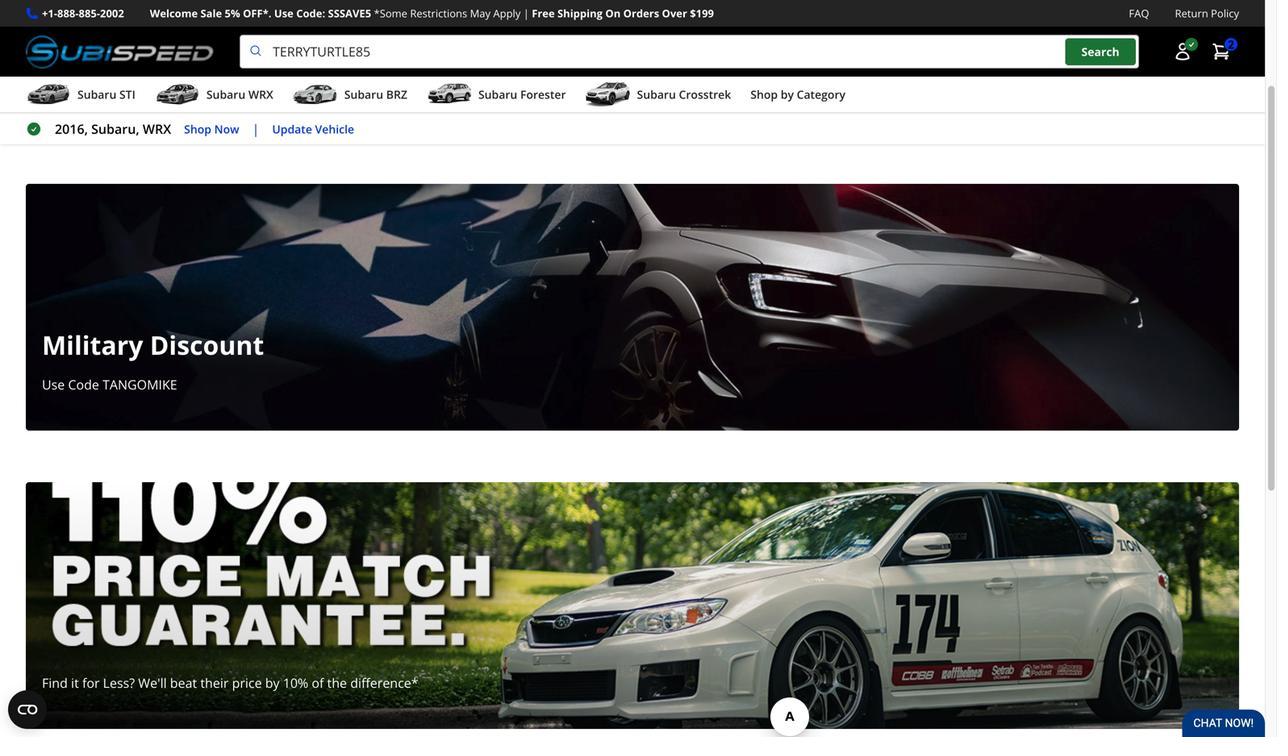 Task type: vqa. For each thing, say whether or not it's contained in the screenshot.
right &
no



Task type: locate. For each thing, give the bounding box(es) containing it.
shop by category
[[751, 87, 846, 102]]

search
[[1082, 44, 1120, 59]]

don't
[[724, 78, 752, 93]]

welcome
[[150, 6, 198, 21]]

by right miss
[[781, 87, 794, 102]]

+1-888-885-2002
[[42, 6, 124, 21]]

boosting
[[819, 78, 865, 93]]

wrx inside dropdown button
[[248, 87, 273, 102]]

subispeed!
[[199, 78, 257, 93]]

0 horizontal spatial wrx
[[143, 120, 171, 138]]

5 subaru from the left
[[637, 87, 676, 102]]

a subaru sti thumbnail image image
[[26, 82, 71, 107]]

2 horizontal spatial for
[[611, 78, 626, 93]]

wrx down a subaru wrx thumbnail image
[[143, 120, 171, 138]]

2 vertical spatial use
[[42, 376, 65, 393]]

0 vertical spatial wrx
[[248, 87, 273, 102]]

subaru,
[[91, 120, 139, 138]]

return policy
[[1175, 6, 1239, 21]]

subaru for subaru forester
[[478, 87, 517, 102]]

of inside 'coupons power up your ride with deals at subispeed! use coupon codes for incredible savings. hurry, some of these are for limited-time only. don't miss out on boosting your performance today!'
[[545, 78, 556, 93]]

difference*
[[350, 675, 418, 692]]

1 vertical spatial shop
[[184, 121, 211, 137]]

on
[[803, 78, 817, 93]]

|
[[523, 6, 529, 21], [252, 120, 259, 138]]

search input field
[[240, 35, 1139, 69]]

by
[[781, 87, 794, 102], [265, 675, 280, 692]]

0 horizontal spatial shop
[[184, 121, 211, 137]]

less?
[[103, 675, 135, 692]]

0 vertical spatial use
[[274, 6, 294, 21]]

shop now link
[[184, 120, 239, 138]]

0 horizontal spatial |
[[252, 120, 259, 138]]

update vehicle button
[[272, 120, 354, 138]]

shop for shop by category
[[751, 87, 778, 102]]

subispeed logo image
[[26, 35, 214, 69]]

2002
[[100, 6, 124, 21]]

price
[[232, 675, 262, 692]]

deals
[[155, 78, 183, 93]]

crosstrek
[[679, 87, 731, 102]]

1 horizontal spatial by
[[781, 87, 794, 102]]

4 subaru from the left
[[478, 87, 517, 102]]

0 vertical spatial |
[[523, 6, 529, 21]]

2 subaru from the left
[[206, 87, 245, 102]]

update vehicle
[[272, 121, 354, 137]]

1 vertical spatial by
[[265, 675, 280, 692]]

use left code
[[42, 376, 65, 393]]

0 horizontal spatial your
[[79, 78, 103, 93]]

restrictions
[[410, 6, 467, 21]]

2016,
[[55, 120, 88, 138]]

| left free
[[523, 6, 529, 21]]

power
[[26, 78, 59, 93]]

welcome sale 5% off*. use code: sssave5 *some restrictions may apply | free shipping on orders over $199
[[150, 6, 714, 21]]

shop now
[[184, 121, 239, 137]]

subaru
[[77, 87, 116, 102], [206, 87, 245, 102], [344, 87, 383, 102], [478, 87, 517, 102], [637, 87, 676, 102]]

search button
[[1066, 38, 1136, 65]]

1 vertical spatial of
[[312, 675, 324, 692]]

subaru inside subaru wrx dropdown button
[[206, 87, 245, 102]]

category
[[797, 87, 846, 102]]

1 vertical spatial use
[[260, 78, 280, 93]]

time
[[669, 78, 693, 93]]

return policy link
[[1175, 5, 1239, 22]]

3 subaru from the left
[[344, 87, 383, 102]]

sti
[[119, 87, 135, 102]]

subaru inside subaru brz dropdown button
[[344, 87, 383, 102]]

0 vertical spatial shop
[[751, 87, 778, 102]]

shop left now
[[184, 121, 211, 137]]

of right some
[[545, 78, 556, 93]]

1 your from the left
[[79, 78, 103, 93]]

of left the
[[312, 675, 324, 692]]

your right boosting
[[868, 78, 892, 93]]

a subaru forester thumbnail image image
[[427, 82, 472, 107]]

sale
[[201, 6, 222, 21]]

by inside dropdown button
[[781, 87, 794, 102]]

limited-
[[629, 78, 669, 93]]

sssave5
[[328, 6, 371, 21]]

0 horizontal spatial of
[[312, 675, 324, 692]]

0 vertical spatial by
[[781, 87, 794, 102]]

+1-
[[42, 6, 57, 21]]

military discount
[[42, 328, 264, 363]]

your right up
[[79, 78, 103, 93]]

use left 'coupon'
[[260, 78, 280, 93]]

today!
[[967, 78, 999, 93]]

1 vertical spatial wrx
[[143, 120, 171, 138]]

use
[[274, 6, 294, 21], [260, 78, 280, 93], [42, 376, 65, 393]]

for
[[360, 78, 375, 93], [611, 78, 626, 93], [82, 675, 100, 692]]

for right "it"
[[82, 675, 100, 692]]

shop left out
[[751, 87, 778, 102]]

of
[[545, 78, 556, 93], [312, 675, 324, 692]]

1 horizontal spatial of
[[545, 78, 556, 93]]

wrx left 'coupon'
[[248, 87, 273, 102]]

1 horizontal spatial wrx
[[248, 87, 273, 102]]

shipping
[[558, 6, 603, 21]]

use right the off*.
[[274, 6, 294, 21]]

are
[[591, 78, 608, 93]]

wrx
[[248, 87, 273, 102], [143, 120, 171, 138]]

codes
[[326, 78, 357, 93]]

faq link
[[1129, 5, 1149, 22]]

subaru inside subaru forester dropdown button
[[478, 87, 517, 102]]

| right now
[[252, 120, 259, 138]]

shop inside dropdown button
[[751, 87, 778, 102]]

1 horizontal spatial your
[[868, 78, 892, 93]]

1 subaru from the left
[[77, 87, 116, 102]]

subaru inside subaru crosstrek dropdown button
[[637, 87, 676, 102]]

with
[[129, 78, 152, 93]]

0 vertical spatial of
[[545, 78, 556, 93]]

for right are on the left of page
[[611, 78, 626, 93]]

find it for less? we'll beat their price by 10% of the difference*
[[42, 675, 418, 692]]

coupon
[[283, 78, 323, 93]]

savings.
[[433, 78, 474, 93]]

faq
[[1129, 6, 1149, 21]]

shop by category button
[[751, 80, 846, 112]]

hurry,
[[477, 78, 510, 93]]

1 horizontal spatial shop
[[751, 87, 778, 102]]

subaru inside dropdown button
[[77, 87, 116, 102]]

1 horizontal spatial for
[[360, 78, 375, 93]]

up
[[62, 78, 76, 93]]

for right 'codes'
[[360, 78, 375, 93]]

by left 10%
[[265, 675, 280, 692]]



Task type: describe. For each thing, give the bounding box(es) containing it.
forester
[[520, 87, 566, 102]]

may
[[470, 6, 491, 21]]

vehicle
[[315, 121, 354, 137]]

10%
[[283, 675, 308, 692]]

subaru for subaru sti
[[77, 87, 116, 102]]

subaru forester
[[478, 87, 566, 102]]

$199
[[690, 6, 714, 21]]

beat
[[170, 675, 197, 692]]

some
[[513, 78, 542, 93]]

free
[[532, 6, 555, 21]]

update
[[272, 121, 312, 137]]

2 button
[[1204, 36, 1239, 68]]

coupons
[[26, 25, 193, 78]]

subaru sti
[[77, 87, 135, 102]]

subaru for subaru crosstrek
[[637, 87, 676, 102]]

military
[[42, 328, 143, 363]]

apply
[[493, 6, 521, 21]]

only.
[[696, 78, 721, 93]]

orders
[[623, 6, 659, 21]]

return
[[1175, 6, 1208, 21]]

discount
[[150, 328, 264, 363]]

find
[[42, 675, 68, 692]]

a subaru wrx thumbnail image image
[[155, 82, 200, 107]]

subaru crosstrek button
[[585, 80, 731, 112]]

*some
[[374, 6, 407, 21]]

button image
[[1173, 42, 1193, 61]]

subaru crosstrek
[[637, 87, 731, 102]]

subaru for subaru wrx
[[206, 87, 245, 102]]

we'll
[[138, 675, 167, 692]]

at
[[186, 78, 196, 93]]

2 your from the left
[[868, 78, 892, 93]]

shop for shop now
[[184, 121, 211, 137]]

brz
[[386, 87, 407, 102]]

now
[[214, 121, 239, 137]]

subaru brz
[[344, 87, 407, 102]]

off*.
[[243, 6, 272, 21]]

0 horizontal spatial by
[[265, 675, 280, 692]]

subaru brz button
[[293, 80, 407, 112]]

5%
[[225, 6, 240, 21]]

subaru forester button
[[427, 80, 566, 112]]

885-
[[79, 6, 100, 21]]

policy
[[1211, 6, 1239, 21]]

these
[[559, 78, 588, 93]]

1 horizontal spatial |
[[523, 6, 529, 21]]

tangomike
[[103, 376, 177, 393]]

2016, subaru, wrx
[[55, 120, 171, 138]]

coupons power up your ride with deals at subispeed! use coupon codes for incredible savings. hurry, some of these are for limited-time only. don't miss out on boosting your performance today!
[[26, 25, 999, 93]]

subaru for subaru brz
[[344, 87, 383, 102]]

miss
[[755, 78, 779, 93]]

incredible
[[378, 78, 430, 93]]

the
[[327, 675, 347, 692]]

open widget image
[[8, 691, 47, 729]]

on
[[605, 6, 621, 21]]

over
[[662, 6, 687, 21]]

1 vertical spatial |
[[252, 120, 259, 138]]

code:
[[296, 6, 325, 21]]

a subaru crosstrek thumbnail image image
[[585, 82, 631, 107]]

their
[[200, 675, 229, 692]]

subaru wrx
[[206, 87, 273, 102]]

it
[[71, 675, 79, 692]]

0 horizontal spatial for
[[82, 675, 100, 692]]

performance
[[895, 78, 964, 93]]

out
[[782, 78, 800, 93]]

code
[[68, 376, 99, 393]]

2
[[1228, 37, 1235, 52]]

ride
[[106, 78, 126, 93]]

a subaru brz thumbnail image image
[[293, 82, 338, 107]]

subaru sti button
[[26, 80, 135, 112]]

use inside 'coupons power up your ride with deals at subispeed! use coupon codes for incredible savings. hurry, some of these are for limited-time only. don't miss out on boosting your performance today!'
[[260, 78, 280, 93]]

888-
[[57, 6, 79, 21]]

subaru wrx button
[[155, 80, 273, 112]]



